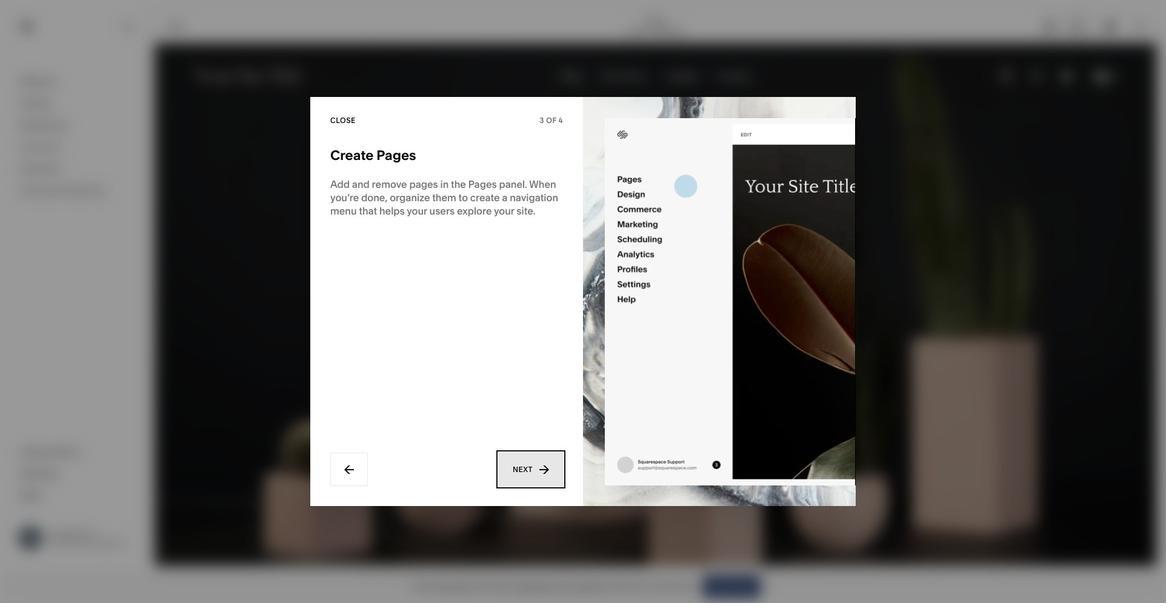 Task type: describe. For each thing, give the bounding box(es) containing it.
create
[[330, 147, 374, 164]]

panel.
[[499, 178, 527, 190]]

most
[[611, 581, 631, 592]]

acuity
[[20, 184, 49, 196]]

menu
[[330, 205, 357, 217]]

kendall
[[48, 529, 74, 538]]

organize
[[390, 192, 430, 204]]

2 horizontal spatial your
[[658, 581, 676, 592]]

published
[[650, 26, 685, 35]]

1 vertical spatial in
[[472, 581, 479, 592]]

·
[[647, 26, 648, 35]]

a
[[502, 192, 508, 204]]

site. inside add and remove pages in the pages panel. when you're done, organize them to create a navigation menu that helps your users explore your site.
[[517, 205, 536, 217]]

next button
[[499, 453, 563, 486]]

1 vertical spatial to
[[571, 581, 579, 592]]

close
[[330, 116, 356, 125]]

kendallparks02@gmail.com
[[48, 538, 143, 547]]

pages
[[410, 178, 438, 190]]

and
[[352, 178, 370, 190]]

asset library link
[[20, 445, 135, 459]]

navigation
[[510, 192, 558, 204]]

create pages
[[330, 147, 416, 164]]

out
[[633, 581, 646, 592]]

the inside add and remove pages in the pages panel. when you're done, organize them to create a navigation menu that helps your users explore your site.
[[451, 178, 466, 190]]

ends
[[450, 581, 470, 592]]

selling link
[[20, 96, 135, 111]]

contacts
[[20, 141, 62, 153]]

14
[[481, 581, 489, 592]]

4
[[559, 116, 563, 125]]

1 vertical spatial site.
[[678, 581, 694, 592]]

trial
[[433, 581, 448, 592]]

1 horizontal spatial your
[[494, 205, 515, 217]]

website
[[20, 75, 58, 87]]

in inside add and remove pages in the pages panel. when you're done, organize them to create a navigation menu that helps your users explore your site.
[[441, 178, 449, 190]]

edit
[[169, 22, 186, 31]]

add
[[330, 178, 350, 190]]

home page · published
[[627, 17, 685, 35]]

you're
[[330, 192, 359, 204]]

your trial ends in 14 days. upgrade now to get the most out of your site.
[[413, 581, 694, 592]]

contacts link
[[20, 140, 135, 155]]

3
[[540, 116, 544, 125]]

help
[[20, 489, 42, 501]]

remove
[[372, 178, 407, 190]]

now
[[552, 581, 569, 592]]

edit button
[[161, 15, 194, 38]]

explore
[[457, 205, 492, 217]]

acuity scheduling link
[[20, 184, 135, 198]]



Task type: locate. For each thing, give the bounding box(es) containing it.
your
[[413, 581, 431, 592]]

0 vertical spatial of
[[546, 116, 557, 125]]

upgrade
[[514, 581, 550, 592]]

in left "14"
[[472, 581, 479, 592]]

when
[[530, 178, 556, 190]]

settings
[[20, 467, 58, 479]]

of
[[546, 116, 557, 125], [648, 581, 656, 592]]

0 horizontal spatial in
[[441, 178, 449, 190]]

0 vertical spatial in
[[441, 178, 449, 190]]

selling
[[20, 97, 51, 109]]

asset library
[[20, 445, 81, 457]]

scheduling
[[52, 184, 104, 196]]

pages inside add and remove pages in the pages panel. when you're done, organize them to create a navigation menu that helps your users explore your site.
[[468, 178, 497, 190]]

users
[[430, 205, 455, 217]]

tab list
[[1036, 17, 1092, 36]]

analytics link
[[20, 162, 135, 176]]

helps
[[380, 205, 405, 217]]

parks
[[76, 529, 95, 538]]

0 vertical spatial pages
[[377, 147, 416, 164]]

1 horizontal spatial the
[[596, 581, 609, 592]]

the right get on the bottom of page
[[596, 581, 609, 592]]

acuity scheduling
[[20, 184, 104, 196]]

library
[[48, 445, 81, 457]]

get
[[581, 581, 594, 592]]

of right out
[[648, 581, 656, 592]]

of left 4
[[546, 116, 557, 125]]

that
[[359, 205, 377, 217]]

0 vertical spatial site.
[[517, 205, 536, 217]]

pages up 'create'
[[468, 178, 497, 190]]

site. down navigation
[[517, 205, 536, 217]]

0 horizontal spatial site.
[[517, 205, 536, 217]]

marketing
[[20, 119, 67, 131]]

your down organize in the top of the page
[[407, 205, 427, 217]]

the
[[451, 178, 466, 190], [596, 581, 609, 592]]

0 horizontal spatial your
[[407, 205, 427, 217]]

to inside add and remove pages in the pages panel. when you're done, organize them to create a navigation menu that helps your users explore your site.
[[459, 192, 468, 204]]

your down a
[[494, 205, 515, 217]]

analytics
[[20, 162, 63, 175]]

to
[[459, 192, 468, 204], [571, 581, 579, 592]]

1 horizontal spatial pages
[[468, 178, 497, 190]]

1 horizontal spatial of
[[648, 581, 656, 592]]

in up them at left top
[[441, 178, 449, 190]]

add and remove pages in the pages panel. when you're done, organize them to create a navigation menu that helps your users explore your site.
[[330, 178, 558, 217]]

next
[[513, 465, 533, 474]]

1 horizontal spatial to
[[571, 581, 579, 592]]

0 horizontal spatial to
[[459, 192, 468, 204]]

site.
[[517, 205, 536, 217], [678, 581, 694, 592]]

asset
[[20, 445, 46, 457]]

1 horizontal spatial in
[[472, 581, 479, 592]]

days.
[[491, 581, 512, 592]]

your right out
[[658, 581, 676, 592]]

1 vertical spatial of
[[648, 581, 656, 592]]

animation showing an example of adding and organizing pages to a squarespace site using the pages panel. image
[[605, 118, 856, 485]]

pages
[[377, 147, 416, 164], [468, 178, 497, 190]]

the up them at left top
[[451, 178, 466, 190]]

in
[[441, 178, 449, 190], [472, 581, 479, 592]]

to up explore
[[459, 192, 468, 204]]

website link
[[20, 75, 135, 89]]

settings link
[[20, 467, 135, 481]]

kendall parks kendallparks02@gmail.com
[[48, 529, 143, 547]]

close button
[[330, 109, 356, 131]]

1 vertical spatial the
[[596, 581, 609, 592]]

1 vertical spatial pages
[[468, 178, 497, 190]]

page
[[627, 26, 645, 35]]

create
[[470, 192, 500, 204]]

them
[[432, 192, 456, 204]]

0 vertical spatial to
[[459, 192, 468, 204]]

site. right out
[[678, 581, 694, 592]]

home
[[646, 17, 666, 26]]

your
[[407, 205, 427, 217], [494, 205, 515, 217], [658, 581, 676, 592]]

3 of 4
[[540, 116, 563, 125]]

0 horizontal spatial pages
[[377, 147, 416, 164]]

help link
[[20, 488, 42, 502]]

0 vertical spatial the
[[451, 178, 466, 190]]

0 horizontal spatial of
[[546, 116, 557, 125]]

1 horizontal spatial site.
[[678, 581, 694, 592]]

to left get on the bottom of page
[[571, 581, 579, 592]]

pages up remove
[[377, 147, 416, 164]]

done,
[[361, 192, 388, 204]]

marketing link
[[20, 118, 135, 133]]

0 horizontal spatial the
[[451, 178, 466, 190]]



Task type: vqa. For each thing, say whether or not it's contained in the screenshot.
the a
yes



